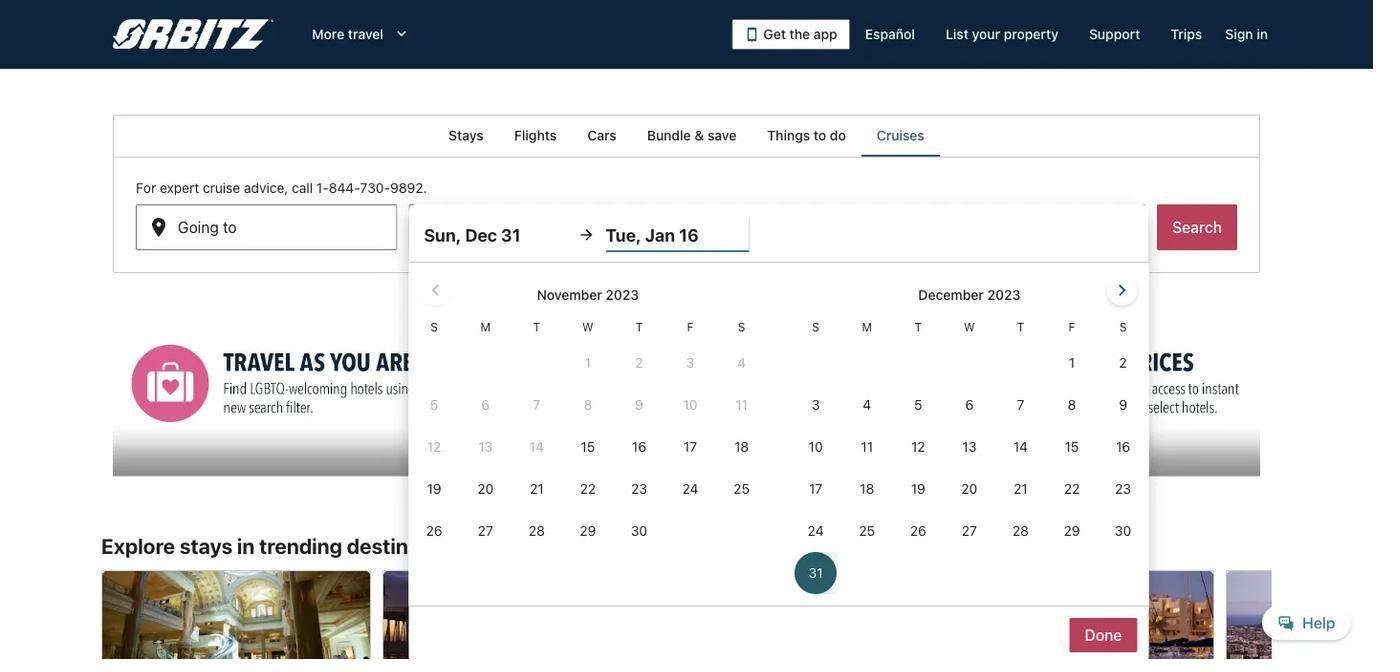 Task type: describe. For each thing, give the bounding box(es) containing it.
sun,
[[424, 225, 461, 245]]

844-
[[329, 180, 360, 196]]

november
[[537, 287, 602, 303]]

tue, jan 16 button
[[606, 218, 749, 252]]

sign
[[1225, 26, 1253, 42]]

sun, dec 31
[[424, 225, 521, 245]]

flights link
[[499, 115, 572, 157]]

explore stays in trending destinations main content
[[0, 115, 1373, 660]]

tab list inside explore stays in trending destinations main content
[[113, 115, 1261, 157]]

9892.
[[390, 180, 427, 196]]

things to do link
[[752, 115, 862, 157]]

for expert cruise advice, call 1-844-730-9892.
[[136, 180, 427, 196]]

support
[[1089, 26, 1140, 42]]

stays
[[449, 128, 484, 143]]

-
[[502, 226, 509, 244]]

bundle & save
[[647, 128, 737, 143]]

december 2023
[[919, 287, 1021, 303]]

done button
[[1070, 619, 1138, 653]]

dec 31 - jan 16 button
[[409, 205, 670, 251]]

3 t from the left
[[915, 320, 922, 334]]

more travel button
[[297, 17, 426, 52]]

bundle
[[647, 128, 691, 143]]

16 inside tue, jan 16 "button"
[[679, 225, 699, 245]]

list
[[946, 26, 969, 42]]

1 s from the left
[[431, 320, 438, 334]]

search button
[[1157, 205, 1238, 251]]

4 s from the left
[[1120, 320, 1127, 334]]

cruise
[[203, 180, 240, 196]]

advice,
[[244, 180, 288, 196]]

1 t from the left
[[533, 320, 540, 334]]

w for december
[[964, 320, 975, 334]]

in inside explore stays in trending destinations main content
[[237, 534, 255, 559]]

call
[[292, 180, 313, 196]]

730-
[[360, 180, 390, 196]]

1-
[[316, 180, 329, 196]]

dec inside 'button'
[[451, 226, 478, 244]]

get the app link
[[732, 19, 850, 50]]

sign in
[[1225, 26, 1268, 42]]

marina cabo san lucas which includes a marina, a coastal town and night scenes image
[[945, 571, 1215, 660]]

2023 for november 2023
[[606, 287, 639, 303]]

things
[[767, 128, 810, 143]]

your
[[972, 26, 1000, 42]]

property
[[1004, 26, 1059, 42]]

2 t from the left
[[636, 320, 643, 334]]

w for november
[[583, 320, 594, 334]]

support link
[[1074, 17, 1156, 52]]

bundle & save link
[[632, 115, 752, 157]]

for
[[136, 180, 156, 196]]



Task type: vqa. For each thing, say whether or not it's contained in the screenshot.
the Trips link
yes



Task type: locate. For each thing, give the bounding box(es) containing it.
1 horizontal spatial 2023
[[987, 287, 1021, 303]]

t
[[533, 320, 540, 334], [636, 320, 643, 334], [915, 320, 922, 334], [1017, 320, 1025, 334]]

2 2023 from the left
[[987, 287, 1021, 303]]

16 right tue, at the top left
[[679, 225, 699, 245]]

1 horizontal spatial 31
[[501, 225, 521, 245]]

1 horizontal spatial f
[[1069, 320, 1075, 334]]

stays link
[[433, 115, 499, 157]]

in inside sign in dropdown button
[[1257, 26, 1268, 42]]

tue, jan 16
[[606, 225, 699, 245]]

done
[[1085, 627, 1122, 645]]

things to do
[[767, 128, 846, 143]]

dec
[[465, 225, 497, 245], [451, 226, 478, 244]]

4 t from the left
[[1017, 320, 1025, 334]]

explore stays in trending destinations
[[101, 534, 469, 559]]

cars
[[587, 128, 617, 143]]

1 m from the left
[[481, 320, 491, 334]]

t down november
[[533, 320, 540, 334]]

t down december
[[915, 320, 922, 334]]

cruises link
[[862, 115, 940, 157]]

sign in button
[[1218, 17, 1276, 52]]

0 vertical spatial in
[[1257, 26, 1268, 42]]

trips link
[[1156, 17, 1218, 52]]

explore
[[101, 534, 175, 559]]

sun, dec 31 button
[[424, 218, 568, 252]]

2 m from the left
[[862, 320, 872, 334]]

2023 for december 2023
[[987, 287, 1021, 303]]

dec inside button
[[465, 225, 497, 245]]

trending
[[259, 534, 342, 559]]

list your property
[[946, 26, 1059, 42]]

get
[[764, 26, 786, 42]]

f for november 2023
[[687, 320, 694, 334]]

2023 right december
[[987, 287, 1021, 303]]

jan inside "button"
[[645, 225, 675, 245]]

december
[[919, 287, 984, 303]]

31 inside 'button'
[[482, 226, 498, 244]]

31 inside button
[[501, 225, 521, 245]]

orbitz logo image
[[113, 19, 274, 50]]

do
[[830, 128, 846, 143]]

w down "november 2023"
[[583, 320, 594, 334]]

0 horizontal spatial 31
[[482, 226, 498, 244]]

f
[[687, 320, 694, 334], [1069, 320, 1075, 334]]

tab list containing stays
[[113, 115, 1261, 157]]

español button
[[850, 17, 931, 52]]

save
[[708, 128, 737, 143]]

more travel
[[312, 26, 383, 42]]

flights
[[514, 128, 557, 143]]

0 horizontal spatial w
[[583, 320, 594, 334]]

2 f from the left
[[1069, 320, 1075, 334]]

travel
[[348, 26, 383, 42]]

&
[[695, 128, 704, 143]]

16 right -
[[542, 226, 558, 244]]

2 s from the left
[[738, 320, 745, 334]]

16
[[679, 225, 699, 245], [542, 226, 558, 244]]

1 horizontal spatial m
[[862, 320, 872, 334]]

1 2023 from the left
[[606, 287, 639, 303]]

jan inside 'button'
[[513, 226, 538, 244]]

the
[[790, 26, 810, 42]]

0 horizontal spatial f
[[687, 320, 694, 334]]

jan right -
[[513, 226, 538, 244]]

las vegas featuring interior views image
[[101, 571, 371, 660]]

get the app
[[764, 26, 838, 42]]

destinations
[[347, 534, 469, 559]]

0 horizontal spatial 2023
[[606, 287, 639, 303]]

jan
[[645, 225, 675, 245], [513, 226, 538, 244]]

t down december 2023
[[1017, 320, 1025, 334]]

search
[[1173, 219, 1222, 237]]

0 horizontal spatial jan
[[513, 226, 538, 244]]

november 2023
[[537, 287, 639, 303]]

pismo beach featuring a sunset, views and tropical scenes image
[[383, 571, 652, 660]]

español
[[865, 26, 915, 42]]

previous month image
[[424, 279, 447, 302]]

t down "november 2023"
[[636, 320, 643, 334]]

more
[[312, 26, 344, 42]]

expert
[[160, 180, 199, 196]]

1 w from the left
[[583, 320, 594, 334]]

in right sign at the right top
[[1257, 26, 1268, 42]]

m for december 2023
[[862, 320, 872, 334]]

1 horizontal spatial w
[[964, 320, 975, 334]]

1 horizontal spatial jan
[[645, 225, 675, 245]]

1 horizontal spatial in
[[1257, 26, 1268, 42]]

cars link
[[572, 115, 632, 157]]

1 f from the left
[[687, 320, 694, 334]]

f for december 2023
[[1069, 320, 1075, 334]]

m
[[481, 320, 491, 334], [862, 320, 872, 334]]

stays
[[180, 534, 233, 559]]

3 s from the left
[[812, 320, 820, 334]]

list your property link
[[931, 17, 1074, 52]]

s
[[431, 320, 438, 334], [738, 320, 745, 334], [812, 320, 820, 334], [1120, 320, 1127, 334]]

w down december 2023
[[964, 320, 975, 334]]

w
[[583, 320, 594, 334], [964, 320, 975, 334]]

download the app button image
[[745, 27, 760, 42]]

app
[[814, 26, 838, 42]]

1 vertical spatial in
[[237, 534, 255, 559]]

in right stays
[[237, 534, 255, 559]]

tab list
[[113, 115, 1261, 157]]

cruises
[[877, 128, 925, 143]]

tue,
[[606, 225, 641, 245]]

2023 right november
[[606, 287, 639, 303]]

31
[[501, 225, 521, 245], [482, 226, 498, 244]]

2 w from the left
[[964, 320, 975, 334]]

16 inside dec 31 - jan 16 'button'
[[542, 226, 558, 244]]

trips
[[1171, 26, 1202, 42]]

jan right tue, at the top left
[[645, 225, 675, 245]]

m for november 2023
[[481, 320, 491, 334]]

in
[[1257, 26, 1268, 42], [237, 534, 255, 559]]

1 horizontal spatial 16
[[679, 225, 699, 245]]

0 horizontal spatial in
[[237, 534, 255, 559]]

dec 31 - jan 16
[[451, 226, 558, 244]]

to
[[814, 128, 827, 143]]

puerto vallarta showing a beach, general coastal views and kayaking or canoeing image
[[664, 571, 933, 660]]

next month image
[[1111, 279, 1134, 302]]

2023
[[606, 287, 639, 303], [987, 287, 1021, 303]]

0 horizontal spatial 16
[[542, 226, 558, 244]]

0 horizontal spatial m
[[481, 320, 491, 334]]



